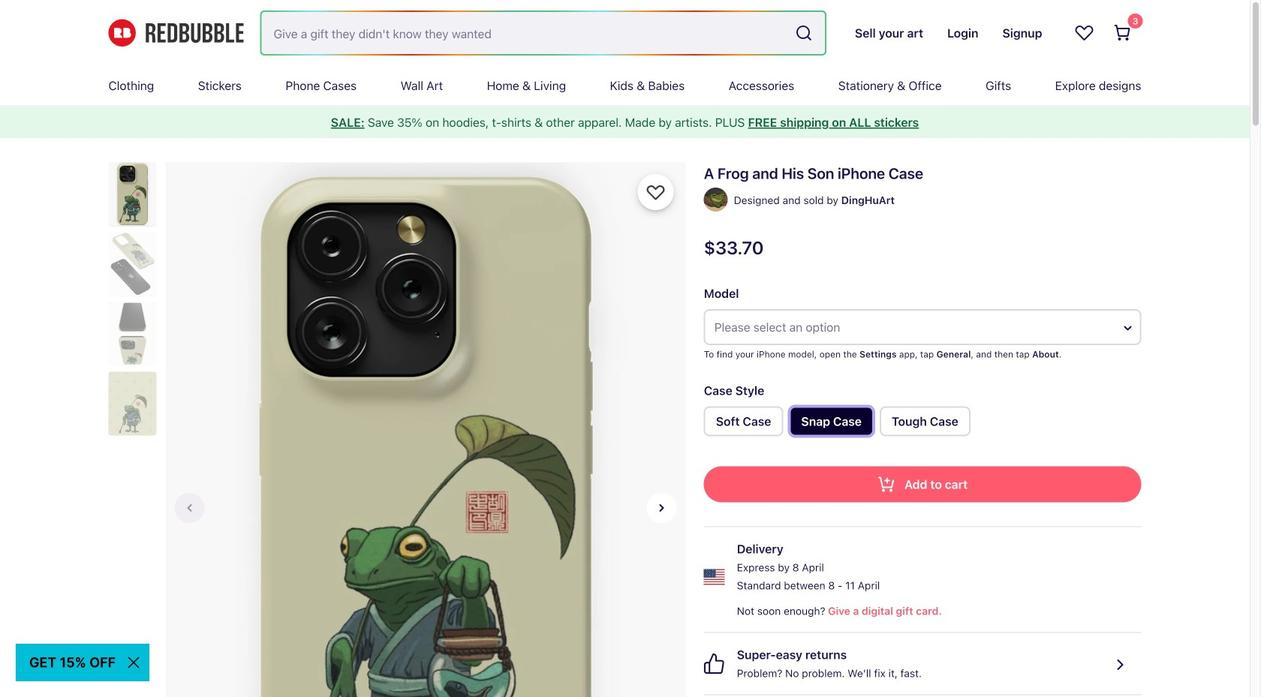 Task type: vqa. For each thing, say whether or not it's contained in the screenshot.
"Carbon Neutrality" ICON
no



Task type: locate. For each thing, give the bounding box(es) containing it.
Search term search field
[[262, 12, 789, 54]]

None radio
[[704, 407, 783, 437], [789, 407, 874, 437], [880, 407, 971, 437], [704, 407, 783, 437], [789, 407, 874, 437], [880, 407, 971, 437]]

flag of us image
[[704, 567, 725, 588]]

1 menu item from the left
[[108, 66, 154, 105]]

menu item
[[108, 66, 154, 105], [198, 66, 242, 105], [286, 66, 357, 105], [401, 66, 443, 105], [487, 66, 566, 105], [610, 66, 685, 105], [729, 66, 795, 105], [838, 66, 942, 105], [986, 66, 1011, 105], [1055, 66, 1142, 105]]

None field
[[262, 12, 825, 54]]

5 menu item from the left
[[487, 66, 566, 105]]

3 menu item from the left
[[286, 66, 357, 105]]

menu bar
[[108, 66, 1142, 105]]

case style option group
[[704, 407, 1142, 443]]

7 menu item from the left
[[729, 66, 795, 105]]



Task type: describe. For each thing, give the bounding box(es) containing it.
8 menu item from the left
[[838, 66, 942, 105]]

2 menu item from the left
[[198, 66, 242, 105]]

6 menu item from the left
[[610, 66, 685, 105]]

4 menu item from the left
[[401, 66, 443, 105]]

10 menu item from the left
[[1055, 66, 1142, 105]]

9 menu item from the left
[[986, 66, 1011, 105]]



